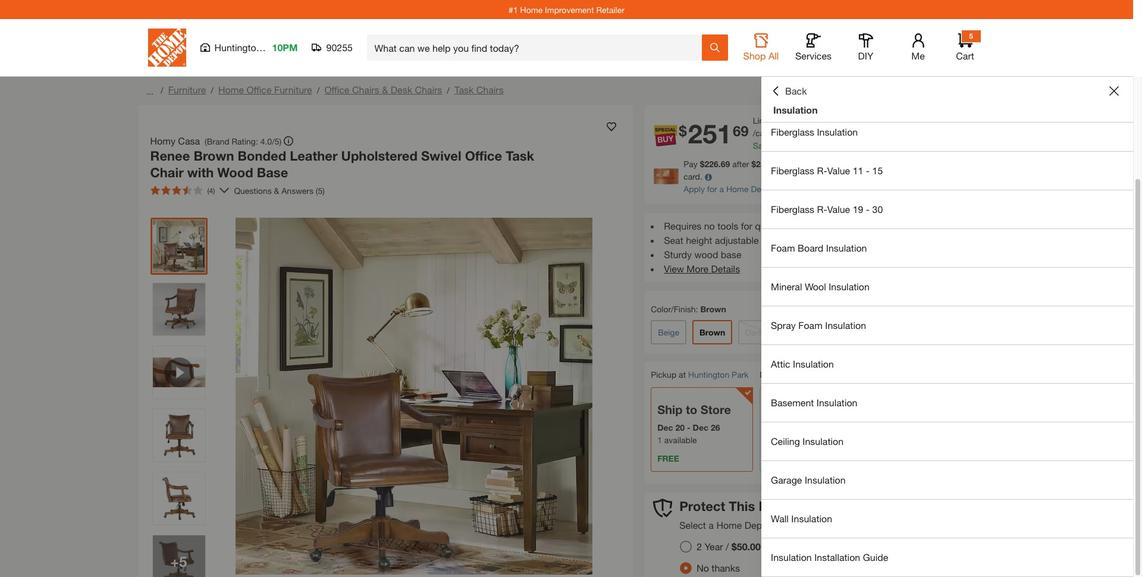 Task type: describe. For each thing, give the bounding box(es) containing it.
foam inside "link"
[[799, 320, 823, 331]]

adjustable
[[715, 234, 759, 246]]

bonded
[[238, 148, 286, 164]]

all
[[769, 50, 779, 61]]

insulation right 'wool'
[[829, 281, 870, 292]]

apply now image
[[654, 169, 684, 184]]

store
[[701, 403, 731, 417]]

quick
[[755, 220, 779, 232]]

no
[[697, 563, 709, 574]]

1 vertical spatial &
[[274, 185, 279, 196]]

22
[[814, 422, 823, 433]]

1 vertical spatial a
[[720, 184, 724, 194]]

insulation right 'attic'
[[793, 358, 834, 370]]

denim insulation
[[771, 87, 842, 99]]

delivering to 90255
[[760, 370, 832, 380]]

garage insulation link
[[762, 461, 1134, 499]]

guide
[[863, 552, 889, 563]]

and
[[781, 220, 797, 232]]

ceiling insulation link
[[762, 423, 1134, 461]]

brown homy casa task chairs renee 1f.4 image
[[153, 536, 205, 577]]

226.69
[[705, 159, 730, 169]]

foam board insulation
[[771, 242, 867, 254]]

30
[[873, 204, 883, 215]]

wool
[[805, 281, 827, 292]]

swivel
[[421, 148, 462, 164]]

/ down 90255 button
[[317, 85, 320, 95]]

tools
[[718, 220, 739, 232]]

$ right save
[[774, 140, 779, 151]]

90255 inside button
[[326, 42, 353, 53]]

by
[[841, 520, 852, 531]]

plan
[[820, 520, 839, 531]]

(4) button
[[146, 181, 220, 200]]

value for 11
[[828, 165, 851, 176]]

apply for a home depot consumer card link
[[684, 184, 835, 194]]

insulation up %)
[[817, 126, 858, 137]]

/carton
[[753, 128, 780, 138]]

0 horizontal spatial 25
[[756, 159, 766, 169]]

wall
[[771, 513, 789, 524]]

insulation inside "link"
[[826, 320, 867, 331]]

(brand
[[205, 136, 229, 146]]

color/finish
[[651, 304, 696, 314]]

...
[[147, 86, 154, 96]]

pay
[[684, 159, 698, 169]]

5
[[970, 32, 974, 40]]

1 vertical spatial park
[[732, 370, 749, 380]]

beige
[[658, 327, 680, 337]]

per
[[785, 115, 797, 126]]

more
[[687, 263, 709, 274]]

brown homy casa task chairs renee e1.1 image
[[153, 283, 205, 336]]

insulation down protection
[[771, 552, 812, 563]]

insulation down assembly
[[827, 242, 867, 254]]

ship to store dec 20 - dec 26 1 available
[[658, 403, 731, 445]]

base
[[721, 249, 742, 260]]

denim
[[771, 87, 799, 99]]

fiberglass r-value 11 - 15
[[771, 165, 883, 176]]

shop all
[[744, 50, 779, 61]]

garage
[[771, 474, 803, 486]]

protection
[[774, 520, 817, 531]]

0 horizontal spatial foam
[[771, 242, 795, 254]]

wall insulation link
[[762, 500, 1134, 538]]

90255 button
[[312, 42, 353, 54]]

delivery
[[767, 403, 812, 417]]

retailer
[[597, 4, 625, 15]]

mineral
[[771, 281, 803, 292]]

$ right after
[[752, 159, 756, 169]]

251
[[688, 118, 732, 150]]

/ inside option group
[[726, 541, 729, 553]]

fiberglass for fiberglass insulation
[[771, 126, 815, 137]]

90255 link
[[809, 369, 832, 381]]

- for 30
[[866, 204, 870, 215]]

your total qualifying purchase upon opening a new card.
[[684, 159, 975, 182]]

- inside ship to store dec 20 - dec 26 1 available
[[687, 422, 691, 433]]

huntington park button
[[689, 370, 749, 380]]

insulation up the order
[[801, 87, 842, 99]]

& inside ... / furniture / home office furniture / office chairs & desk chairs / task chairs
[[382, 84, 388, 95]]

26
[[711, 422, 720, 433]]

1
[[658, 435, 662, 445]]

ship
[[658, 403, 683, 417]]

brown inside renee brown bonded leather upholstered swivel office task chair with wood base
[[194, 148, 234, 164]]

renee
[[150, 148, 190, 164]]

me button
[[900, 33, 938, 62]]

69
[[733, 123, 749, 139]]

beige button
[[651, 320, 687, 345]]

/ right furniture link
[[211, 85, 214, 95]]

wood
[[217, 165, 253, 180]]

home right #1
[[520, 4, 543, 15]]

foam board insulation link
[[762, 229, 1134, 267]]

brown homy casa task chairs renee 4f.3 image
[[153, 473, 205, 525]]

depot inside protect this item select a home depot protection plan by allstate for:
[[745, 520, 771, 531]]

back
[[786, 85, 807, 96]]

3 chairs from the left
[[477, 84, 504, 95]]

What can we help you find today? search field
[[375, 35, 701, 60]]

ceiling
[[771, 436, 800, 447]]

year
[[705, 541, 723, 553]]

fiberglass r-value 19 - 30 link
[[762, 190, 1134, 229]]

info image
[[705, 174, 712, 181]]

mineral wool insulation
[[771, 281, 870, 292]]

office chairs & desk chairs link
[[325, 84, 442, 95]]

insulation down the back
[[774, 104, 818, 115]]

$ up "160"
[[782, 128, 787, 138]]

160
[[779, 140, 793, 151]]

%)
[[818, 140, 828, 151]]

for inside requires no tools for quick and easy assembly seat height adjustable sturdy wood base view more details
[[741, 220, 753, 232]]

denim insulation link
[[762, 74, 1134, 112]]

for:
[[888, 520, 903, 531]]

0 horizontal spatial .
[[793, 140, 795, 151]]

0 vertical spatial park
[[264, 42, 284, 53]]

/ left task chairs link
[[447, 85, 450, 95]]

your
[[787, 159, 803, 169]]

19
[[853, 204, 864, 215]]

feedback link image
[[1127, 201, 1143, 265]]



Task type: vqa. For each thing, say whether or not it's contained in the screenshot.
Task inside the ... / Furniture / Home Office Furniture / Office Chairs & Desk Chairs / Task Chairs
yes



Task type: locate. For each thing, give the bounding box(es) containing it.
spray foam insulation link
[[762, 307, 1134, 345]]

r- for 19
[[817, 204, 828, 215]]

pay $ 226.69 after $ 25 off
[[684, 159, 784, 169]]

task inside ... / furniture / home office furniture / office chairs & desk chairs / task chairs
[[455, 84, 474, 95]]

furniture link
[[168, 84, 206, 95]]

0 vertical spatial 25
[[795, 140, 804, 151]]

view
[[664, 263, 684, 274]]

r- for 11
[[817, 165, 828, 176]]

4.0
[[260, 136, 272, 146]]

2 vertical spatial -
[[687, 422, 691, 433]]

1 horizontal spatial free
[[767, 453, 788, 464]]

3.5 stars image
[[150, 186, 203, 195]]

easy
[[800, 220, 820, 232]]

2 horizontal spatial a
[[953, 159, 957, 169]]

1 horizontal spatial huntington
[[689, 370, 730, 380]]

furniture down 10pm
[[274, 84, 312, 95]]

0 horizontal spatial to
[[686, 403, 698, 417]]

1 vertical spatial for
[[741, 220, 753, 232]]

task inside renee brown bonded leather upholstered swivel office task chair with wood base
[[506, 148, 535, 164]]

available right '1'
[[665, 435, 697, 445]]

fiberglass r-value 19 - 30
[[771, 204, 883, 215]]

& left 'desk'
[[382, 84, 388, 95]]

available inside ship to store dec 20 - dec 26 1 available
[[665, 435, 697, 445]]

option group containing 2 year /
[[676, 536, 771, 577]]

apply
[[684, 184, 705, 194]]

for up adjustable
[[741, 220, 753, 232]]

basement insulation
[[771, 397, 858, 408]]

0 vertical spatial -
[[866, 165, 870, 176]]

20 inside limit 20 per order /carton $ 411 . 94 save $ 160 . 25 ( 39 %)
[[774, 115, 783, 126]]

0 vertical spatial to
[[799, 370, 807, 380]]

1 vertical spatial fiberglass
[[771, 165, 815, 176]]

0 horizontal spatial huntington
[[215, 42, 262, 53]]

to inside ship to store dec 20 - dec 26 1 available
[[686, 403, 698, 417]]

1 dec from the left
[[658, 422, 673, 433]]

1 horizontal spatial 90255
[[809, 370, 832, 380]]

0 vertical spatial task
[[455, 84, 474, 95]]

dec up ceiling insulation
[[796, 422, 812, 433]]

value inside fiberglass r-value 11 - 15 link
[[828, 165, 851, 176]]

- left the 15
[[866, 165, 870, 176]]

1 chairs from the left
[[352, 84, 380, 95]]

0 vertical spatial for
[[708, 184, 718, 194]]

1 horizontal spatial a
[[720, 184, 724, 194]]

foam down "and" on the right
[[771, 242, 795, 254]]

0 horizontal spatial a
[[709, 520, 714, 531]]

0 horizontal spatial dec
[[658, 422, 673, 433]]

spray
[[771, 320, 796, 331]]

& down base
[[274, 185, 279, 196]]

20 inside ship to store dec 20 - dec 26 1 available
[[676, 422, 685, 433]]

1 vertical spatial depot
[[745, 520, 771, 531]]

2 vertical spatial brown
[[700, 327, 726, 337]]

attic insulation
[[771, 358, 834, 370]]

improvement
[[545, 4, 594, 15]]

opening
[[920, 159, 950, 169]]

protect this item select a home depot protection plan by allstate for:
[[680, 499, 903, 531]]

shop
[[744, 50, 766, 61]]

attic
[[771, 358, 791, 370]]

fiberglass for fiberglass r-value 11 - 15
[[771, 165, 815, 176]]

0 vertical spatial brown
[[194, 148, 234, 164]]

select
[[680, 520, 706, 531]]

value up assembly
[[828, 204, 851, 215]]

... / furniture / home office furniture / office chairs & desk chairs / task chairs
[[144, 84, 504, 96]]

to right ship
[[686, 403, 698, 417]]

to left 90255 link
[[799, 370, 807, 380]]

to inside delivering to 90255
[[799, 370, 807, 380]]

- right "19"
[[866, 204, 870, 215]]

with
[[187, 165, 214, 180]]

office inside renee brown bonded leather upholstered swivel office task chair with wood base
[[465, 148, 502, 164]]

15
[[873, 165, 883, 176]]

insulation up 22
[[817, 397, 858, 408]]

1 horizontal spatial office
[[325, 84, 350, 95]]

fiberglass insulation link
[[762, 113, 1134, 151]]

(5)
[[316, 185, 325, 196]]

2 chairs from the left
[[415, 84, 442, 95]]

$ inside '$ 251 69'
[[679, 123, 687, 139]]

a down 226.69
[[720, 184, 724, 194]]

huntington right at
[[689, 370, 730, 380]]

0 vertical spatial fiberglass
[[771, 126, 815, 137]]

questions
[[234, 185, 272, 196]]

basement insulation link
[[762, 384, 1134, 422]]

sturdy
[[664, 249, 692, 260]]

a inside your total qualifying purchase upon opening a new card.
[[953, 159, 957, 169]]

- for 15
[[866, 165, 870, 176]]

0 horizontal spatial park
[[264, 42, 284, 53]]

dec inside delivery friday, dec 22 available
[[796, 422, 812, 433]]

home up 2 year / $50.00
[[717, 520, 742, 531]]

available inside delivery friday, dec 22 available
[[774, 435, 806, 445]]

2 vertical spatial fiberglass
[[771, 204, 815, 215]]

0 horizontal spatial &
[[274, 185, 279, 196]]

option group
[[676, 536, 771, 577]]

free for to
[[658, 453, 679, 464]]

office down 90255 button
[[325, 84, 350, 95]]

1 vertical spatial huntington
[[689, 370, 730, 380]]

2 fiberglass from the top
[[771, 165, 815, 176]]

office right swivel
[[465, 148, 502, 164]]

1 horizontal spatial furniture
[[274, 84, 312, 95]]

(4)
[[207, 186, 215, 195]]

r- down card at the right top
[[817, 204, 828, 215]]

1 horizontal spatial for
[[741, 220, 753, 232]]

height
[[686, 234, 713, 246]]

brown homy casa task chairs renee c3.2 image
[[153, 409, 205, 462]]

1 vertical spatial r-
[[817, 204, 828, 215]]

1 horizontal spatial dec
[[693, 422, 709, 433]]

at
[[679, 370, 686, 380]]

free
[[658, 453, 679, 464], [767, 453, 788, 464]]

the home depot logo image
[[148, 29, 186, 67]]

1 vertical spatial .
[[793, 140, 795, 151]]

20 left per on the right
[[774, 115, 783, 126]]

value inside fiberglass r-value 19 - 30 link
[[828, 204, 851, 215]]

1 vertical spatial to
[[686, 403, 698, 417]]

/ right ... button
[[161, 85, 163, 95]]

brown homy casa task chairs renee 64.0 image
[[153, 220, 205, 273]]

brown down (brand
[[194, 148, 234, 164]]

fiberglass up consumer
[[771, 165, 815, 176]]

0 vertical spatial &
[[382, 84, 388, 95]]

drawer close image
[[1110, 86, 1119, 96]]

20 down ship
[[676, 422, 685, 433]]

item
[[759, 499, 787, 514]]

90255 inside delivering to 90255
[[809, 370, 832, 380]]

0 horizontal spatial task
[[455, 84, 474, 95]]

2 value from the top
[[828, 204, 851, 215]]

90255
[[326, 42, 353, 53], [809, 370, 832, 380]]

$ right 'pay'
[[700, 159, 705, 169]]

office down huntington park
[[247, 84, 272, 95]]

1 value from the top
[[828, 165, 851, 176]]

1 horizontal spatial to
[[799, 370, 807, 380]]

free for friday,
[[767, 453, 788, 464]]

1 vertical spatial 90255
[[809, 370, 832, 380]]

to for 90255
[[799, 370, 807, 380]]

1 vertical spatial value
[[828, 204, 851, 215]]

dec up '1'
[[658, 422, 673, 433]]

1 horizontal spatial 25
[[795, 140, 804, 151]]

1 horizontal spatial foam
[[799, 320, 823, 331]]

brown inside button
[[700, 327, 726, 337]]

home office furniture link
[[218, 84, 312, 95]]

0 horizontal spatial 20
[[676, 422, 685, 433]]

after
[[733, 159, 750, 169]]

insulation down 22
[[803, 436, 844, 447]]

0 vertical spatial depot
[[751, 184, 774, 194]]

r- up card at the right top
[[817, 165, 828, 176]]

2 horizontal spatial office
[[465, 148, 502, 164]]

2 free from the left
[[767, 453, 788, 464]]

1 vertical spatial 25
[[756, 159, 766, 169]]

2 furniture from the left
[[274, 84, 312, 95]]

2 horizontal spatial chairs
[[477, 84, 504, 95]]

90255 up ... / furniture / home office furniture / office chairs & desk chairs / task chairs at the left of the page
[[326, 42, 353, 53]]

depot down off in the right top of the page
[[751, 184, 774, 194]]

brown right :
[[701, 304, 727, 314]]

$ 251 69
[[679, 118, 749, 150]]

411
[[787, 128, 801, 138]]

details
[[712, 263, 740, 274]]

0 vertical spatial value
[[828, 165, 851, 176]]

home right furniture link
[[218, 84, 244, 95]]

free down '1'
[[658, 453, 679, 464]]

3 fiberglass from the top
[[771, 204, 815, 215]]

r-
[[817, 165, 828, 176], [817, 204, 828, 215]]

0 horizontal spatial free
[[658, 453, 679, 464]]

home
[[520, 4, 543, 15], [218, 84, 244, 95], [727, 184, 749, 194], [717, 520, 742, 531]]

value
[[828, 165, 851, 176], [828, 204, 851, 215]]

to for store
[[686, 403, 698, 417]]

2 dec from the left
[[693, 422, 709, 433]]

seat
[[664, 234, 684, 246]]

limit 20 per order /carton $ 411 . 94 save $ 160 . 25 ( 39 %)
[[753, 115, 828, 151]]

consumer
[[776, 184, 815, 194]]

0 vertical spatial .
[[801, 128, 803, 138]]

0 vertical spatial r-
[[817, 165, 828, 176]]

home down after
[[727, 184, 749, 194]]

off
[[768, 159, 784, 169]]

free down ceiling
[[767, 453, 788, 464]]

0 vertical spatial huntington
[[215, 42, 262, 53]]

homy casa
[[150, 135, 200, 146]]

#1 home improvement retailer
[[509, 4, 625, 15]]

fiberglass up "and" on the right
[[771, 204, 815, 215]]

20
[[774, 115, 783, 126], [676, 422, 685, 433]]

foam right spray at right bottom
[[799, 320, 823, 331]]

1 horizontal spatial task
[[506, 148, 535, 164]]

fiberglass r-value 11 - 15 link
[[762, 152, 1134, 190]]

new
[[959, 159, 975, 169]]

$ left 251
[[679, 123, 687, 139]]

25 inside limit 20 per order /carton $ 411 . 94 save $ 160 . 25 ( 39 %)
[[795, 140, 804, 151]]

0 vertical spatial a
[[953, 159, 957, 169]]

furniture right the ...
[[168, 84, 206, 95]]

/ right year
[[726, 541, 729, 553]]

a inside protect this item select a home depot protection plan by allstate for:
[[709, 520, 714, 531]]

1 horizontal spatial .
[[801, 128, 803, 138]]

1 available from the left
[[665, 435, 697, 445]]

questions & answers (5)
[[234, 185, 325, 196]]

value left 11
[[828, 165, 851, 176]]

card
[[817, 184, 835, 194]]

39
[[809, 140, 818, 151]]

basement
[[771, 397, 814, 408]]

services
[[796, 50, 832, 61]]

3 dec from the left
[[796, 422, 812, 433]]

pickup
[[651, 370, 677, 380]]

fiberglass down per on the right
[[771, 126, 815, 137]]

25 left (
[[795, 140, 804, 151]]

1 horizontal spatial &
[[382, 84, 388, 95]]

home inside ... / furniture / home office furniture / office chairs & desk chairs / task chairs
[[218, 84, 244, 95]]

insulation right wall
[[792, 513, 833, 524]]

available down friday,
[[774, 435, 806, 445]]

1 fiberglass from the top
[[771, 126, 815, 137]]

1 vertical spatial -
[[866, 204, 870, 215]]

mineral wool insulation link
[[762, 268, 1134, 306]]

2 available from the left
[[774, 435, 806, 445]]

chair
[[150, 165, 184, 180]]

/5)
[[272, 136, 282, 146]]

2 horizontal spatial dec
[[796, 422, 812, 433]]

1 furniture from the left
[[168, 84, 206, 95]]

homy casa link
[[150, 134, 205, 148]]

1 horizontal spatial chairs
[[415, 84, 442, 95]]

park up home office furniture link
[[264, 42, 284, 53]]

brown down color/finish : brown
[[700, 327, 726, 337]]

2 year / $50.00
[[697, 541, 761, 553]]

total
[[805, 159, 822, 169]]

(
[[807, 140, 809, 151]]

$
[[679, 123, 687, 139], [782, 128, 787, 138], [774, 140, 779, 151], [700, 159, 705, 169], [752, 159, 756, 169]]

1 free from the left
[[658, 453, 679, 464]]

1 vertical spatial brown
[[701, 304, 727, 314]]

order
[[800, 115, 819, 126]]

home inside protect this item select a home depot protection plan by allstate for:
[[717, 520, 742, 531]]

0 horizontal spatial furniture
[[168, 84, 206, 95]]

1 horizontal spatial park
[[732, 370, 749, 380]]

qualifying
[[824, 159, 860, 169]]

services button
[[795, 33, 833, 62]]

save
[[753, 140, 772, 151]]

no thanks
[[697, 563, 740, 574]]

6316524675112 image
[[153, 346, 205, 399]]

park left delivering
[[732, 370, 749, 380]]

1 horizontal spatial available
[[774, 435, 806, 445]]

- left the 26
[[687, 422, 691, 433]]

2 r- from the top
[[817, 204, 828, 215]]

me
[[912, 50, 925, 61]]

huntington left 10pm
[[215, 42, 262, 53]]

1 r- from the top
[[817, 165, 828, 176]]

-
[[866, 165, 870, 176], [866, 204, 870, 215], [687, 422, 691, 433]]

a left new
[[953, 159, 957, 169]]

90255 down attic insulation
[[809, 370, 832, 380]]

0 horizontal spatial 90255
[[326, 42, 353, 53]]

2 vertical spatial a
[[709, 520, 714, 531]]

a right select
[[709, 520, 714, 531]]

value for 19
[[828, 204, 851, 215]]

0 vertical spatial foam
[[771, 242, 795, 254]]

1 horizontal spatial 20
[[774, 115, 783, 126]]

fiberglass
[[771, 126, 815, 137], [771, 165, 815, 176], [771, 204, 815, 215]]

color/finish : brown
[[651, 304, 727, 314]]

view more details link
[[664, 263, 740, 274]]

wall insulation
[[771, 513, 833, 524]]

0 vertical spatial 20
[[774, 115, 783, 126]]

for down info image at the right top of page
[[708, 184, 718, 194]]

0 horizontal spatial office
[[247, 84, 272, 95]]

0 horizontal spatial chairs
[[352, 84, 380, 95]]

insulation down mineral wool insulation at the right of the page
[[826, 320, 867, 331]]

1 vertical spatial 20
[[676, 422, 685, 433]]

1 vertical spatial task
[[506, 148, 535, 164]]

0 horizontal spatial available
[[665, 435, 697, 445]]

rating:
[[232, 136, 258, 146]]

fiberglass for fiberglass r-value 19 - 30
[[771, 204, 815, 215]]

insulation right garage
[[805, 474, 846, 486]]

25 left off in the right top of the page
[[756, 159, 766, 169]]

0 vertical spatial 90255
[[326, 42, 353, 53]]

friday,
[[767, 422, 793, 433]]

1 vertical spatial foam
[[799, 320, 823, 331]]

0 horizontal spatial for
[[708, 184, 718, 194]]

office
[[247, 84, 272, 95], [325, 84, 350, 95], [465, 148, 502, 164]]

depot left wall
[[745, 520, 771, 531]]

... button
[[144, 83, 156, 99]]

dec left the 26
[[693, 422, 709, 433]]



